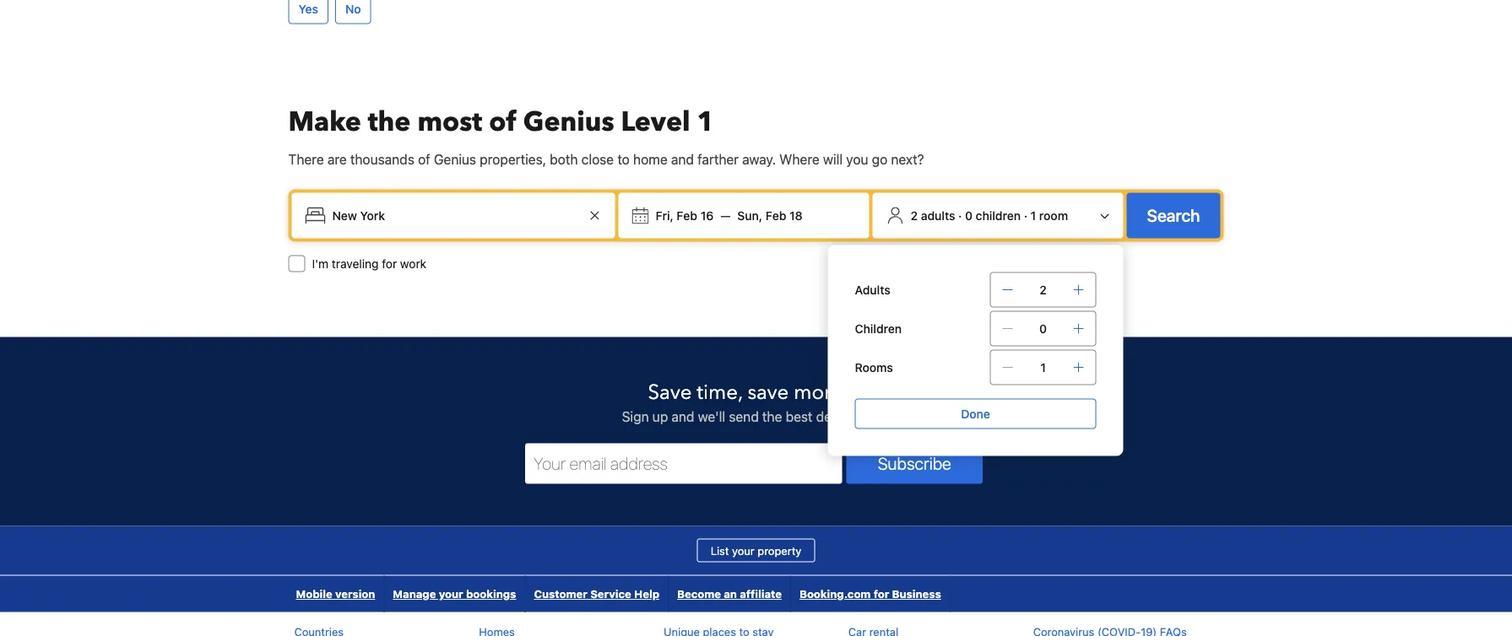 Task type: describe. For each thing, give the bounding box(es) containing it.
manage your bookings link
[[385, 576, 525, 613]]

the inside save time, save money! sign up and we'll send the best deals to you
[[763, 409, 782, 425]]

2 adults · 0 children · 1 room button
[[880, 200, 1117, 232]]

list
[[711, 545, 729, 557]]

we'll
[[698, 409, 726, 425]]

and inside save time, save money! sign up and we'll send the best deals to you
[[672, 409, 695, 425]]

become
[[677, 588, 721, 601]]

fri, feb 16 — sun, feb 18
[[656, 208, 803, 222]]

booking.com for business link
[[791, 576, 950, 613]]

2 for 2
[[1040, 283, 1047, 297]]

save time, save money! footer
[[0, 336, 1512, 637]]

make the most of genius level 1
[[288, 103, 715, 140]]

1 feb from the left
[[677, 208, 698, 222]]

0 vertical spatial the
[[368, 103, 411, 140]]

Your email address email field
[[525, 444, 842, 484]]

sun,
[[738, 208, 763, 222]]

save
[[748, 379, 789, 407]]

traveling
[[332, 257, 379, 271]]

i'm
[[312, 257, 329, 271]]

mobile version link
[[288, 576, 384, 613]]

no
[[345, 2, 361, 15]]

level
[[621, 103, 690, 140]]

2 adults · 0 children · 1 room
[[911, 208, 1068, 222]]

search
[[1147, 205, 1200, 225]]

help
[[634, 588, 660, 601]]

farther
[[698, 151, 739, 167]]

business
[[892, 588, 941, 601]]

sun, feb 18 button
[[731, 200, 810, 231]]

1 horizontal spatial 0
[[1040, 322, 1047, 336]]

18
[[790, 208, 803, 222]]

away.
[[742, 151, 776, 167]]

customer service help link
[[526, 576, 668, 613]]

become an affiliate link
[[669, 576, 790, 613]]

room
[[1039, 208, 1068, 222]]

time,
[[697, 379, 743, 407]]

mobile
[[296, 588, 332, 601]]

both
[[550, 151, 578, 167]]

0 inside "button"
[[965, 208, 973, 222]]

your for manage
[[439, 588, 463, 601]]

children
[[855, 322, 902, 336]]

customer
[[534, 588, 588, 601]]

bookings
[[466, 588, 516, 601]]

0 vertical spatial and
[[671, 151, 694, 167]]

properties,
[[480, 151, 546, 167]]

deals
[[816, 409, 849, 425]]

you inside save time, save money! sign up and we'll send the best deals to you
[[868, 409, 890, 425]]

send
[[729, 409, 759, 425]]

money!
[[794, 379, 864, 407]]

list your property
[[711, 545, 802, 557]]

subscribe button
[[847, 444, 983, 484]]

adults
[[855, 283, 891, 297]]

there are thousands of genius properties, both close to home and farther away. where will you go next?
[[288, 151, 924, 167]]

done
[[961, 407, 990, 421]]



Task type: locate. For each thing, give the bounding box(es) containing it.
feb
[[677, 208, 698, 222], [766, 208, 787, 222]]

your right the manage
[[439, 588, 463, 601]]

1 vertical spatial to
[[852, 409, 865, 425]]

service
[[590, 588, 631, 601]]

close
[[582, 151, 614, 167]]

1 vertical spatial for
[[874, 588, 889, 601]]

and
[[671, 151, 694, 167], [672, 409, 695, 425]]

make
[[288, 103, 361, 140]]

done button
[[855, 399, 1097, 429]]

1 horizontal spatial for
[[874, 588, 889, 601]]

navigation
[[288, 576, 951, 613]]

property
[[758, 545, 802, 557]]

and right up
[[672, 409, 695, 425]]

genius for properties,
[[434, 151, 476, 167]]

of up properties,
[[489, 103, 517, 140]]

1 horizontal spatial ·
[[1024, 208, 1028, 222]]

1 inside "button"
[[1031, 208, 1036, 222]]

rooms
[[855, 360, 893, 374]]

1 up done button
[[1041, 360, 1046, 374]]

navigation containing mobile version
[[288, 576, 951, 613]]

1 horizontal spatial of
[[489, 103, 517, 140]]

an
[[724, 588, 737, 601]]

0 vertical spatial 0
[[965, 208, 973, 222]]

0 vertical spatial you
[[846, 151, 868, 167]]

the
[[368, 103, 411, 140], [763, 409, 782, 425]]

0 vertical spatial 1
[[697, 103, 715, 140]]

home
[[633, 151, 668, 167]]

1 · from the left
[[959, 208, 962, 222]]

save time, save money! sign up and we'll send the best deals to you
[[622, 379, 890, 425]]

mobile version
[[296, 588, 375, 601]]

feb left 18
[[766, 208, 787, 222]]

2 horizontal spatial 1
[[1041, 360, 1046, 374]]

adults
[[921, 208, 955, 222]]

2 vertical spatial 1
[[1041, 360, 1046, 374]]

1 horizontal spatial 1
[[1031, 208, 1036, 222]]

0 vertical spatial genius
[[523, 103, 614, 140]]

for left "work"
[[382, 257, 397, 271]]

to right deals
[[852, 409, 865, 425]]

1 horizontal spatial your
[[732, 545, 755, 557]]

1 vertical spatial of
[[418, 151, 430, 167]]

1 up farther
[[697, 103, 715, 140]]

1 horizontal spatial to
[[852, 409, 865, 425]]

yes button
[[288, 0, 328, 24]]

2 feb from the left
[[766, 208, 787, 222]]

1 vertical spatial 0
[[1040, 322, 1047, 336]]

there
[[288, 151, 324, 167]]

2
[[911, 208, 918, 222], [1040, 283, 1047, 297]]

·
[[959, 208, 962, 222], [1024, 208, 1028, 222]]

feb left 16
[[677, 208, 698, 222]]

0 horizontal spatial the
[[368, 103, 411, 140]]

affiliate
[[740, 588, 782, 601]]

fri,
[[656, 208, 674, 222]]

0 vertical spatial for
[[382, 257, 397, 271]]

search button
[[1127, 193, 1221, 238]]

genius down "most"
[[434, 151, 476, 167]]

0 horizontal spatial your
[[439, 588, 463, 601]]

0 horizontal spatial 1
[[697, 103, 715, 140]]

where
[[780, 151, 820, 167]]

you left go
[[846, 151, 868, 167]]

the up thousands
[[368, 103, 411, 140]]

1 vertical spatial the
[[763, 409, 782, 425]]

of for thousands
[[418, 151, 430, 167]]

0 vertical spatial to
[[618, 151, 630, 167]]

children
[[976, 208, 1021, 222]]

to right close
[[618, 151, 630, 167]]

customer service help
[[534, 588, 660, 601]]

Where are you going? field
[[326, 200, 585, 231]]

you
[[846, 151, 868, 167], [868, 409, 890, 425]]

no button
[[335, 0, 371, 24]]

0 horizontal spatial ·
[[959, 208, 962, 222]]

0 horizontal spatial feb
[[677, 208, 698, 222]]

1 horizontal spatial genius
[[523, 103, 614, 140]]

2 for 2 adults · 0 children · 1 room
[[911, 208, 918, 222]]

16
[[701, 208, 714, 222]]

to inside save time, save money! sign up and we'll send the best deals to you
[[852, 409, 865, 425]]

1 vertical spatial you
[[868, 409, 890, 425]]

1 horizontal spatial feb
[[766, 208, 787, 222]]

for inside save time, save money! footer
[[874, 588, 889, 601]]

for
[[382, 257, 397, 271], [874, 588, 889, 601]]

and right home on the left top
[[671, 151, 694, 167]]

0 horizontal spatial to
[[618, 151, 630, 167]]

0 horizontal spatial genius
[[434, 151, 476, 167]]

will
[[823, 151, 843, 167]]

2 down room
[[1040, 283, 1047, 297]]

go
[[872, 151, 888, 167]]

0 horizontal spatial of
[[418, 151, 430, 167]]

your for list
[[732, 545, 755, 557]]

2 inside "button"
[[911, 208, 918, 222]]

1 horizontal spatial 2
[[1040, 283, 1047, 297]]

manage
[[393, 588, 436, 601]]

1 vertical spatial your
[[439, 588, 463, 601]]

0 horizontal spatial 0
[[965, 208, 973, 222]]

become an affiliate
[[677, 588, 782, 601]]

1 vertical spatial 1
[[1031, 208, 1036, 222]]

your inside navigation
[[439, 588, 463, 601]]

2 · from the left
[[1024, 208, 1028, 222]]

1 for level
[[697, 103, 715, 140]]

0 horizontal spatial for
[[382, 257, 397, 271]]

work
[[400, 257, 427, 271]]

fri, feb 16 button
[[649, 200, 721, 231]]

yes
[[299, 2, 318, 15]]

1 horizontal spatial the
[[763, 409, 782, 425]]

navigation inside save time, save money! footer
[[288, 576, 951, 613]]

—
[[721, 208, 731, 222]]

your
[[732, 545, 755, 557], [439, 588, 463, 601]]

up
[[653, 409, 668, 425]]

0 horizontal spatial 2
[[911, 208, 918, 222]]

1 left room
[[1031, 208, 1036, 222]]

of for most
[[489, 103, 517, 140]]

i'm traveling for work
[[312, 257, 427, 271]]

for left business
[[874, 588, 889, 601]]

subscribe
[[878, 454, 952, 474]]

save
[[648, 379, 692, 407]]

most
[[418, 103, 482, 140]]

genius up both
[[523, 103, 614, 140]]

thousands
[[350, 151, 414, 167]]

of
[[489, 103, 517, 140], [418, 151, 430, 167]]

are
[[327, 151, 347, 167]]

best
[[786, 409, 813, 425]]

version
[[335, 588, 375, 601]]

0
[[965, 208, 973, 222], [1040, 322, 1047, 336]]

1 vertical spatial genius
[[434, 151, 476, 167]]

1
[[697, 103, 715, 140], [1031, 208, 1036, 222], [1041, 360, 1046, 374]]

your right "list"
[[732, 545, 755, 557]]

1 vertical spatial and
[[672, 409, 695, 425]]

1 for ·
[[1031, 208, 1036, 222]]

of right thousands
[[418, 151, 430, 167]]

1 vertical spatial 2
[[1040, 283, 1047, 297]]

genius for level
[[523, 103, 614, 140]]

the down save
[[763, 409, 782, 425]]

list your property link
[[697, 539, 815, 563]]

genius
[[523, 103, 614, 140], [434, 151, 476, 167]]

manage your bookings
[[393, 588, 516, 601]]

0 vertical spatial your
[[732, 545, 755, 557]]

0 vertical spatial of
[[489, 103, 517, 140]]

to
[[618, 151, 630, 167], [852, 409, 865, 425]]

· right children
[[1024, 208, 1028, 222]]

booking.com
[[800, 588, 871, 601]]

2 left 'adults'
[[911, 208, 918, 222]]

sign
[[622, 409, 649, 425]]

· right 'adults'
[[959, 208, 962, 222]]

next?
[[891, 151, 924, 167]]

you right deals
[[868, 409, 890, 425]]

booking.com for business
[[800, 588, 941, 601]]

0 vertical spatial 2
[[911, 208, 918, 222]]



Task type: vqa. For each thing, say whether or not it's contained in the screenshot.
30% OFF. YOU'RE GETTING A REDUCED RATE BECAUSE THIS PROPERTY IS OFFERING A DISCOUNT.. Element to the top
no



